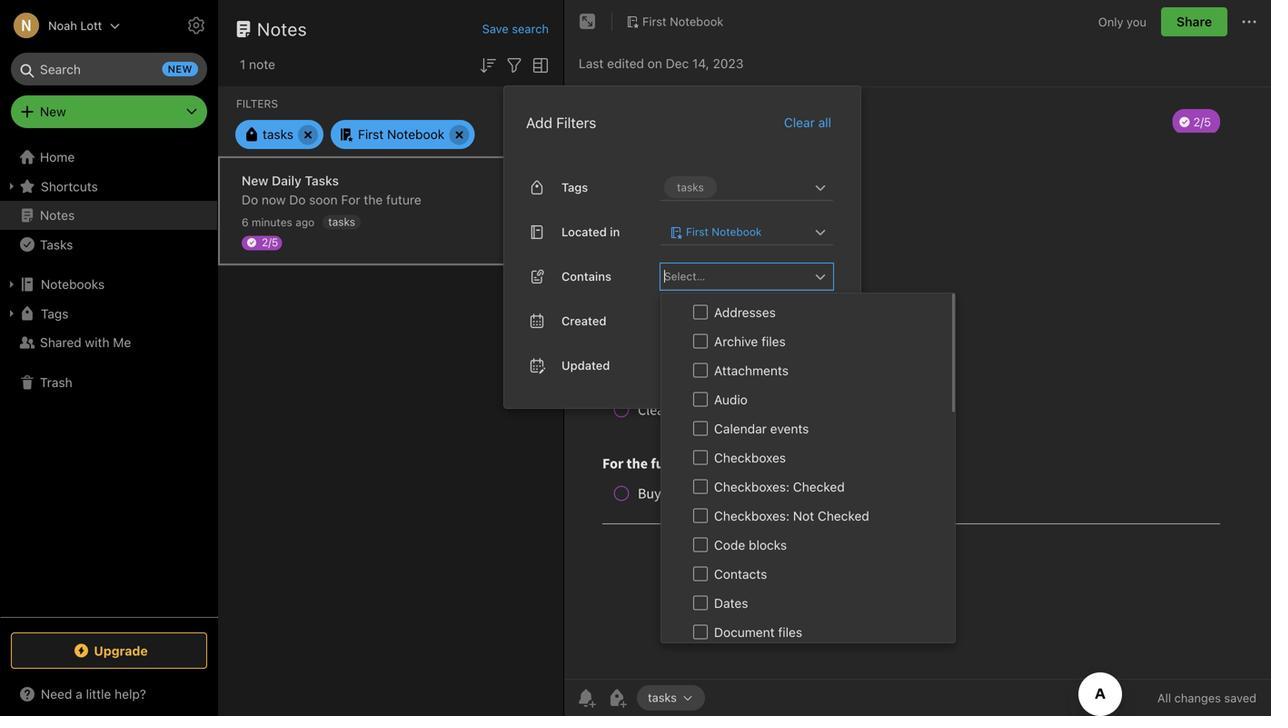 Task type: describe. For each thing, give the bounding box(es) containing it.
notebook inside "located in" field
[[712, 225, 762, 238]]

share
[[1177, 14, 1213, 29]]

new
[[168, 63, 193, 75]]

add tag image
[[606, 687, 628, 709]]

first for top first notebook button
[[643, 15, 667, 28]]

Select1337 checkbox
[[694, 363, 708, 377]]

tasks Tag actions field
[[677, 692, 695, 705]]

you
[[1127, 15, 1147, 28]]

clear all
[[785, 115, 832, 130]]

row group containing addresses
[[662, 294, 953, 716]]

Select1345 checkbox
[[694, 596, 708, 610]]

notebook for the middle first notebook button
[[387, 127, 445, 142]]

 input text field
[[663, 263, 810, 289]]

note
[[249, 57, 275, 72]]

2 do from the left
[[289, 192, 306, 207]]

Select1338 checkbox
[[694, 392, 708, 407]]

minutes
[[252, 216, 293, 229]]

all
[[1158, 691, 1172, 705]]

do now do soon for the future
[[242, 192, 422, 207]]

WHAT'S NEW field
[[0, 680, 218, 709]]

click to collapse image
[[211, 683, 225, 705]]

add filters image
[[504, 54, 526, 76]]

save search button
[[482, 20, 549, 38]]

new button
[[11, 95, 207, 128]]

shortcuts button
[[0, 172, 217, 201]]

only
[[1099, 15, 1124, 28]]

1 vertical spatial filters
[[557, 114, 597, 131]]

Select1343 checkbox
[[694, 537, 708, 552]]

tasks button
[[0, 230, 217, 259]]

0 vertical spatial first notebook button
[[620, 9, 730, 35]]

document
[[715, 625, 775, 640]]

save search
[[482, 22, 549, 35]]

need a little help?
[[41, 687, 146, 702]]

files for archive files
[[762, 334, 786, 349]]

Select1342 checkbox
[[694, 508, 708, 523]]

changes
[[1175, 691, 1222, 705]]

noah lott
[[48, 19, 102, 32]]

shared with me
[[40, 335, 131, 350]]

Tags field
[[661, 174, 834, 201]]

addresses
[[715, 305, 776, 320]]

tasks down for
[[328, 215, 356, 228]]

Select1341 checkbox
[[694, 479, 708, 494]]

a
[[76, 687, 83, 702]]

More actions field
[[1239, 7, 1261, 36]]

code blocks
[[715, 538, 787, 553]]

notebooks link
[[0, 270, 217, 299]]

tasks button inside note window element
[[637, 686, 705, 711]]

0 vertical spatial filters
[[236, 97, 278, 110]]

daily
[[272, 173, 302, 188]]

only you
[[1099, 15, 1147, 28]]

checkboxes: not checked
[[715, 509, 870, 524]]

1 vertical spatial checked
[[818, 509, 870, 524]]

last
[[579, 56, 604, 71]]

Note Editor text field
[[565, 87, 1272, 679]]

search
[[512, 22, 549, 35]]

checkboxes: for checkboxes: not checked
[[715, 509, 790, 524]]

tasks inside button
[[40, 237, 73, 252]]

checkboxes
[[715, 450, 787, 465]]

notebook for top first notebook button
[[670, 15, 724, 28]]

1 vertical spatial first notebook button
[[331, 120, 475, 149]]

soon
[[309, 192, 338, 207]]

first inside "located in" field
[[686, 225, 709, 238]]

archive
[[715, 334, 759, 349]]

shared with me link
[[0, 328, 217, 357]]

archive files
[[715, 334, 786, 349]]

Add filters field
[[504, 53, 526, 76]]

new for new
[[40, 104, 66, 119]]

Select1339 checkbox
[[694, 421, 708, 436]]

contains
[[562, 270, 612, 283]]

contacts
[[715, 567, 768, 582]]

checkboxes: for checkboxes: checked
[[715, 479, 790, 494]]

1 vertical spatial notes
[[40, 208, 75, 223]]

0 vertical spatial tags
[[562, 181, 588, 194]]

need
[[41, 687, 72, 702]]

Select1340 checkbox
[[694, 450, 708, 465]]

tasks inside tags field
[[677, 181, 704, 193]]

add a reminder image
[[576, 687, 597, 709]]

tree containing home
[[0, 143, 218, 616]]

home link
[[0, 143, 218, 172]]

shared
[[40, 335, 82, 350]]

notebooks
[[41, 277, 105, 292]]

calendar
[[715, 421, 767, 436]]

0 vertical spatial notes
[[257, 18, 307, 40]]

upgrade
[[94, 643, 148, 658]]

created
[[562, 314, 607, 328]]

Contains field
[[661, 263, 834, 290]]

View options field
[[526, 53, 552, 76]]

notes link
[[0, 201, 217, 230]]

6 minutes ago
[[242, 216, 315, 229]]

Located in field
[[661, 219, 834, 245]]

6
[[242, 216, 249, 229]]



Task type: locate. For each thing, give the bounding box(es) containing it.
0 horizontal spatial tags
[[41, 306, 69, 321]]

little
[[86, 687, 111, 702]]

1 vertical spatial tags
[[41, 306, 69, 321]]

do down new daily tasks
[[289, 192, 306, 207]]

last edited on dec 14, 2023
[[579, 56, 744, 71]]

Select1346 checkbox
[[694, 625, 708, 639]]

1 horizontal spatial tags
[[562, 181, 588, 194]]

0 vertical spatial notebook
[[670, 15, 724, 28]]

14,
[[693, 56, 710, 71]]

filters down 1 note
[[236, 97, 278, 110]]

upgrade button
[[11, 633, 207, 669]]

1 vertical spatial files
[[779, 625, 803, 640]]

clear all button
[[783, 112, 834, 133]]

1 vertical spatial notebook
[[387, 127, 445, 142]]

blocks
[[749, 538, 787, 553]]

2/5
[[262, 236, 279, 249]]

on
[[648, 56, 663, 71]]

for
[[341, 192, 361, 207]]

updated
[[562, 359, 610, 372]]

tasks button
[[235, 120, 324, 149], [665, 176, 717, 198], [637, 686, 705, 711]]

add filters
[[526, 114, 597, 131]]

filters
[[236, 97, 278, 110], [557, 114, 597, 131]]

first for the middle first notebook button
[[358, 127, 384, 142]]

tasks button up daily at the left top of page
[[235, 120, 324, 149]]

notebook up 14,
[[670, 15, 724, 28]]

saved
[[1225, 691, 1257, 705]]

not
[[794, 509, 815, 524]]

2 vertical spatial tasks button
[[637, 686, 705, 711]]

home
[[40, 150, 75, 165]]

notebook up input text field
[[712, 225, 762, 238]]

files for document files
[[779, 625, 803, 640]]

1 checkboxes: from the top
[[715, 479, 790, 494]]

new up now
[[242, 173, 269, 188]]

tags up "located"
[[562, 181, 588, 194]]

tags up shared
[[41, 306, 69, 321]]

expand tags image
[[5, 306, 19, 321]]

tasks button right add tag icon
[[637, 686, 705, 711]]

expand note image
[[577, 11, 599, 33]]

more actions image
[[1239, 11, 1261, 33]]

ago
[[296, 216, 315, 229]]

me
[[113, 335, 131, 350]]

new
[[40, 104, 66, 119], [242, 173, 269, 188]]

Account field
[[0, 7, 120, 44]]

trash
[[40, 375, 72, 390]]

the
[[364, 192, 383, 207]]

expand notebooks image
[[5, 277, 19, 292]]

first notebook
[[643, 15, 724, 28], [358, 127, 445, 142], [686, 225, 762, 238]]

checkboxes: down "checkboxes"
[[715, 479, 790, 494]]

1 horizontal spatial do
[[289, 192, 306, 207]]

checkboxes: up code blocks
[[715, 509, 790, 524]]

events
[[771, 421, 810, 436]]

dec
[[666, 56, 689, 71]]

0 horizontal spatial tasks
[[40, 237, 73, 252]]

tasks up daily at the left top of page
[[263, 127, 294, 142]]

files up attachments
[[762, 334, 786, 349]]

new daily tasks
[[242, 173, 339, 188]]

checked up the not
[[794, 479, 845, 494]]

1 vertical spatial tasks
[[40, 237, 73, 252]]

first notebook button up input text field
[[665, 221, 765, 243]]

1 vertical spatial first
[[358, 127, 384, 142]]

first notebook up dec
[[643, 15, 724, 28]]

first up input text field
[[686, 225, 709, 238]]

do
[[242, 192, 258, 207], [289, 192, 306, 207]]

Search text field
[[24, 53, 195, 85]]

new search field
[[24, 53, 198, 85]]

tags
[[562, 181, 588, 194], [41, 306, 69, 321]]

1 note
[[240, 57, 275, 72]]

tasks right add tag icon
[[648, 691, 677, 705]]

notebook
[[670, 15, 724, 28], [387, 127, 445, 142], [712, 225, 762, 238]]

0 horizontal spatial new
[[40, 104, 66, 119]]

0 vertical spatial files
[[762, 334, 786, 349]]

1 horizontal spatial tasks
[[305, 173, 339, 188]]

notes down shortcuts
[[40, 208, 75, 223]]

calendar events
[[715, 421, 810, 436]]

share button
[[1162, 7, 1228, 36]]

code
[[715, 538, 746, 553]]

2 checkboxes: from the top
[[715, 509, 790, 524]]

2 horizontal spatial first
[[686, 225, 709, 238]]

audio
[[715, 392, 748, 407]]

tasks button inside tags field
[[665, 176, 717, 198]]

tasks button up "located in" field
[[665, 176, 717, 198]]

tasks up notebooks
[[40, 237, 73, 252]]

save
[[482, 22, 509, 35]]

0 horizontal spatial filters
[[236, 97, 278, 110]]

first notebook button up dec
[[620, 9, 730, 35]]

1
[[240, 57, 246, 72]]

first up on on the top right of page
[[643, 15, 667, 28]]

1 do from the left
[[242, 192, 258, 207]]

1 horizontal spatial filters
[[557, 114, 597, 131]]

edited
[[608, 56, 645, 71]]

all changes saved
[[1158, 691, 1257, 705]]

0 vertical spatial first notebook
[[643, 15, 724, 28]]

1 vertical spatial tasks button
[[665, 176, 717, 198]]

clear
[[785, 115, 815, 130]]

first notebook inside note window element
[[643, 15, 724, 28]]

shortcuts
[[41, 179, 98, 194]]

checkboxes: checked
[[715, 479, 845, 494]]

filters right add
[[557, 114, 597, 131]]

new up home
[[40, 104, 66, 119]]

0 vertical spatial tasks
[[305, 173, 339, 188]]

new for new daily tasks
[[242, 173, 269, 188]]

tasks inside note window element
[[648, 691, 677, 705]]

2023
[[713, 56, 744, 71]]

first notebook button inside "located in" field
[[665, 221, 765, 243]]

in
[[610, 225, 620, 239]]

2 vertical spatial notebook
[[712, 225, 762, 238]]

tags inside button
[[41, 306, 69, 321]]

Select1335 checkbox
[[694, 305, 708, 319]]

note window element
[[565, 0, 1272, 716]]

Sort options field
[[477, 53, 499, 76]]

0 vertical spatial checkboxes:
[[715, 479, 790, 494]]

help?
[[115, 687, 146, 702]]

add
[[526, 114, 553, 131]]

first inside note window element
[[643, 15, 667, 28]]

1 horizontal spatial first
[[643, 15, 667, 28]]

first
[[643, 15, 667, 28], [358, 127, 384, 142], [686, 225, 709, 238]]

2 vertical spatial first
[[686, 225, 709, 238]]

first notebook for top first notebook button
[[643, 15, 724, 28]]

settings image
[[185, 15, 207, 36]]

lott
[[80, 19, 102, 32]]

first notebook button
[[620, 9, 730, 35], [331, 120, 475, 149], [665, 221, 765, 243]]

0 horizontal spatial notes
[[40, 208, 75, 223]]

dates
[[715, 596, 749, 611]]

future
[[386, 192, 422, 207]]

now
[[262, 192, 286, 207]]

0 horizontal spatial first
[[358, 127, 384, 142]]

1 horizontal spatial new
[[242, 173, 269, 188]]

0 horizontal spatial do
[[242, 192, 258, 207]]

first notebook for the middle first notebook button
[[358, 127, 445, 142]]

0 vertical spatial first
[[643, 15, 667, 28]]

row group
[[662, 294, 953, 716]]

1 vertical spatial new
[[242, 173, 269, 188]]

notebook up future
[[387, 127, 445, 142]]

2 vertical spatial first notebook
[[686, 225, 762, 238]]

notes up 'note'
[[257, 18, 307, 40]]

checked right the not
[[818, 509, 870, 524]]

first notebook inside "located in" field
[[686, 225, 762, 238]]

tags button
[[0, 299, 217, 328]]

0 vertical spatial tasks button
[[235, 120, 324, 149]]

do up '6'
[[242, 192, 258, 207]]

files
[[762, 334, 786, 349], [779, 625, 803, 640]]

first notebook button up future
[[331, 120, 475, 149]]

tree
[[0, 143, 218, 616]]

with
[[85, 335, 110, 350]]

noah
[[48, 19, 77, 32]]

attachments
[[715, 363, 789, 378]]

0 vertical spatial checked
[[794, 479, 845, 494]]

first notebook up input text field
[[686, 225, 762, 238]]

notebook inside note window element
[[670, 15, 724, 28]]

all
[[819, 115, 832, 130]]

2 vertical spatial first notebook button
[[665, 221, 765, 243]]

located
[[562, 225, 607, 239]]

first up the
[[358, 127, 384, 142]]

1 horizontal spatial notes
[[257, 18, 307, 40]]

first notebook up future
[[358, 127, 445, 142]]

trash link
[[0, 368, 217, 397]]

new inside popup button
[[40, 104, 66, 119]]

tasks up soon
[[305, 173, 339, 188]]

tasks
[[263, 127, 294, 142], [677, 181, 704, 193], [328, 215, 356, 228], [648, 691, 677, 705]]

checkboxes:
[[715, 479, 790, 494], [715, 509, 790, 524]]

Select1336 checkbox
[[694, 334, 708, 348]]

document files
[[715, 625, 803, 640]]

1 vertical spatial first notebook
[[358, 127, 445, 142]]

Select1344 checkbox
[[694, 567, 708, 581]]

tasks up "located in" field
[[677, 181, 704, 193]]

files right document
[[779, 625, 803, 640]]

1 vertical spatial checkboxes:
[[715, 509, 790, 524]]

located in
[[562, 225, 620, 239]]

0 vertical spatial new
[[40, 104, 66, 119]]



Task type: vqa. For each thing, say whether or not it's contained in the screenshot.
1st cell from the bottom
no



